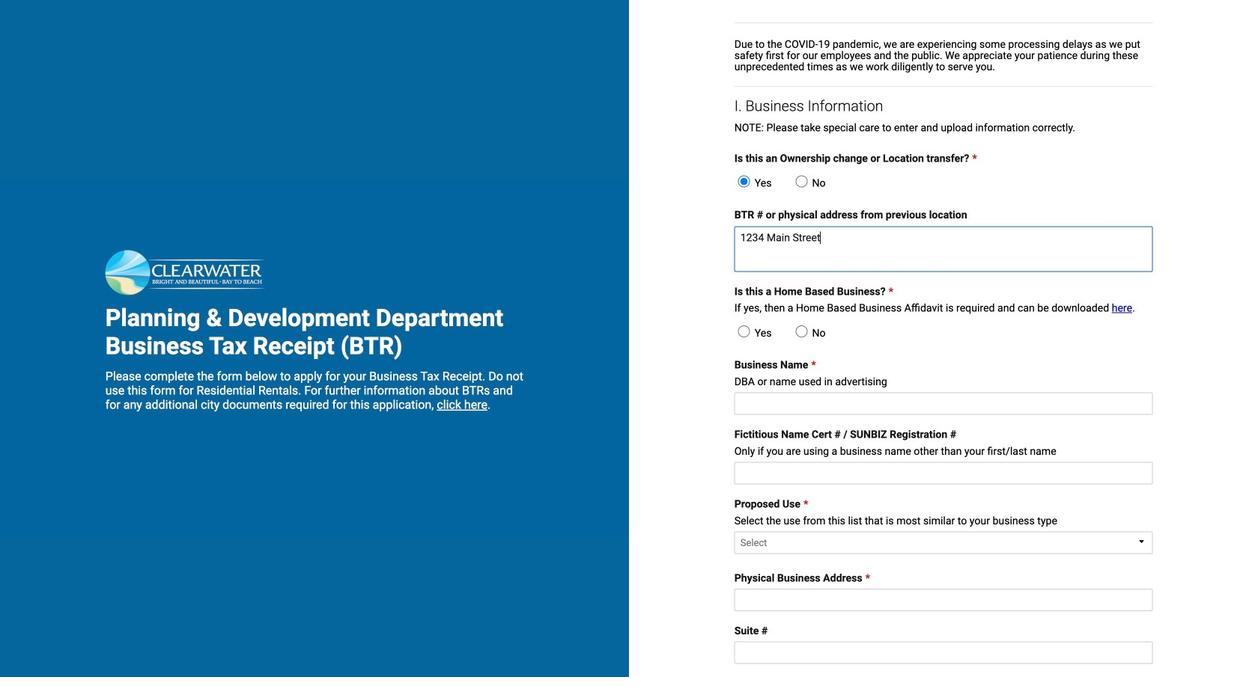 Task type: locate. For each thing, give the bounding box(es) containing it.
no radio right yes radio at the top of the page
[[796, 326, 808, 338]]

None field
[[735, 393, 1153, 415], [735, 463, 1153, 485], [735, 590, 1153, 612], [735, 642, 1153, 665], [735, 393, 1153, 415], [735, 463, 1153, 485], [735, 590, 1153, 612], [735, 642, 1153, 665]]

no radio for yes radio at the top of the page
[[796, 326, 808, 338]]

1 vertical spatial no radio
[[796, 326, 808, 338]]

None text field
[[735, 227, 1153, 272]]

Yes radio
[[738, 176, 750, 188]]

no radio right yes option at right top
[[796, 176, 808, 188]]

No radio
[[796, 176, 808, 188], [796, 326, 808, 338]]

1 no radio from the top
[[796, 176, 808, 188]]

application
[[735, 499, 1153, 559]]

0 vertical spatial no radio
[[796, 176, 808, 188]]

no radio for yes option at right top
[[796, 176, 808, 188]]

2 no radio from the top
[[796, 326, 808, 338]]

Yes radio
[[738, 326, 750, 338]]

logo image
[[105, 251, 285, 295]]



Task type: vqa. For each thing, say whether or not it's contained in the screenshot.
'OPTION'
no



